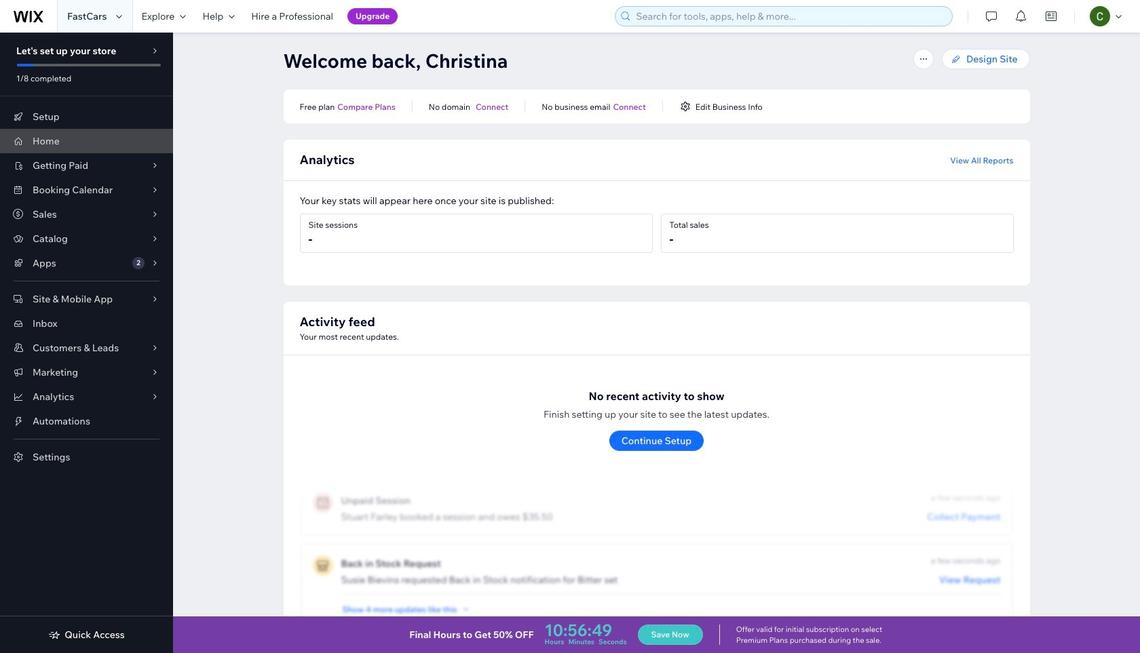 Task type: vqa. For each thing, say whether or not it's contained in the screenshot.
& associated with Tasks
no



Task type: locate. For each thing, give the bounding box(es) containing it.
Search for tools, apps, help & more... field
[[632, 7, 948, 26]]



Task type: describe. For each thing, give the bounding box(es) containing it.
sidebar element
[[0, 33, 173, 654]]



